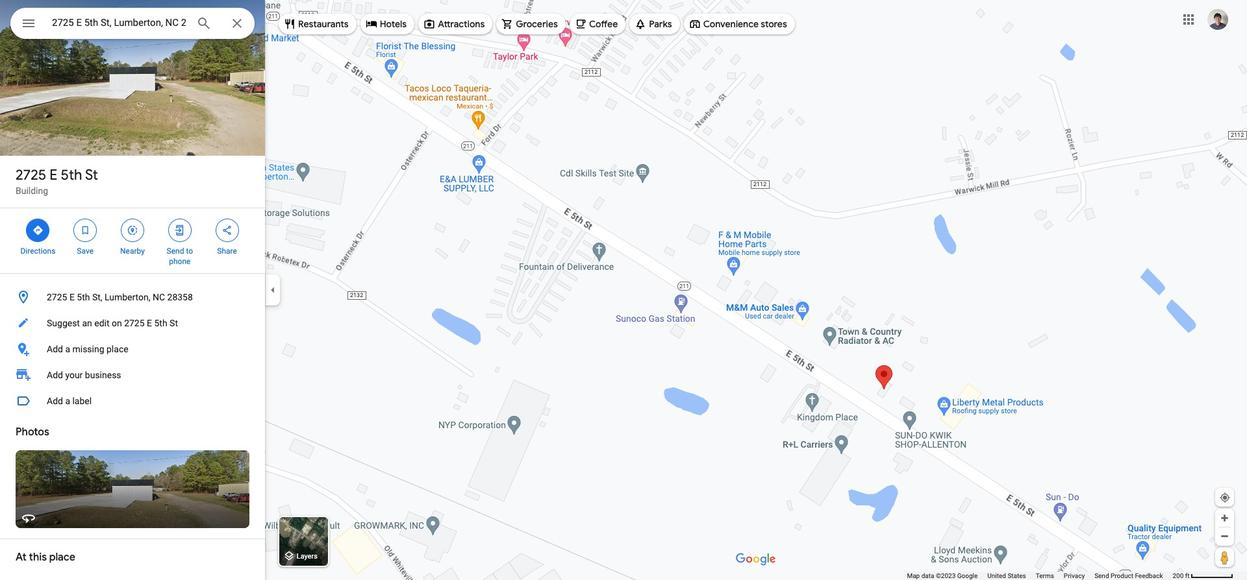 Task type: describe. For each thing, give the bounding box(es) containing it.
convenience stores button
[[684, 8, 795, 40]]

suggest an edit on 2725 e 5th st
[[47, 318, 178, 329]]


[[21, 14, 36, 32]]

convenience
[[704, 18, 759, 30]]

add a missing place button
[[0, 337, 265, 363]]

to
[[186, 247, 193, 256]]

suggest
[[47, 318, 80, 329]]

missing
[[72, 344, 104, 355]]

a for label
[[65, 396, 70, 407]]

coffee
[[589, 18, 618, 30]]

product
[[1111, 573, 1134, 580]]

2725 e 5th st main content
[[0, 0, 265, 581]]

map data ©2023 google
[[907, 573, 978, 580]]

nc
[[153, 292, 165, 303]]

restaurants button
[[279, 8, 357, 40]]

google
[[958, 573, 978, 580]]

suggest an edit on 2725 e 5th st button
[[0, 311, 265, 337]]

at
[[16, 552, 27, 565]]

e for st,
[[69, 292, 75, 303]]

map
[[907, 573, 920, 580]]

zoom in image
[[1220, 514, 1230, 524]]

 button
[[10, 8, 47, 42]]

add a missing place
[[47, 344, 128, 355]]

none field inside 2725 e 5th st, lumberton, nc 28358 field
[[52, 15, 186, 31]]

nearby
[[120, 247, 145, 256]]

add for add your business
[[47, 370, 63, 381]]

edit
[[94, 318, 109, 329]]

st,
[[92, 292, 102, 303]]

parks
[[649, 18, 672, 30]]

 search field
[[10, 8, 255, 42]]

add your business link
[[0, 363, 265, 389]]

layers
[[297, 553, 318, 562]]

e for st
[[50, 166, 57, 185]]


[[79, 224, 91, 238]]

2725 inside suggest an edit on 2725 e 5th st button
[[124, 318, 145, 329]]

parks button
[[630, 8, 680, 40]]

add a label button
[[0, 389, 265, 415]]

terms
[[1036, 573, 1055, 580]]

stores
[[761, 18, 787, 30]]

place inside button
[[107, 344, 128, 355]]

st inside 2725 e 5th st building
[[85, 166, 98, 185]]

feedback
[[1136, 573, 1163, 580]]

phone
[[169, 257, 191, 266]]

privacy
[[1064, 573, 1085, 580]]

at this place
[[16, 552, 75, 565]]

2725 for st,
[[47, 292, 67, 303]]

5th for st,
[[77, 292, 90, 303]]

add for add a label
[[47, 396, 63, 407]]

2725 e 5th st, lumberton, nc 28358 button
[[0, 285, 265, 311]]

send for send product feedback
[[1095, 573, 1110, 580]]

google account: nolan park  
(nolan.park@adept.ai) image
[[1208, 9, 1229, 30]]



Task type: vqa. For each thing, say whether or not it's contained in the screenshot.

no



Task type: locate. For each thing, give the bounding box(es) containing it.
0 horizontal spatial e
[[50, 166, 57, 185]]

send
[[167, 247, 184, 256], [1095, 573, 1110, 580]]


[[221, 224, 233, 238]]

2 vertical spatial 2725
[[124, 318, 145, 329]]

lumberton,
[[105, 292, 150, 303]]

add
[[47, 344, 63, 355], [47, 370, 63, 381], [47, 396, 63, 407]]

5th inside 2725 e 5th st building
[[61, 166, 82, 185]]

this
[[29, 552, 47, 565]]

footer containing map data ©2023 google
[[907, 572, 1173, 581]]

send for send to phone
[[167, 247, 184, 256]]

5th up ""
[[61, 166, 82, 185]]

2 vertical spatial e
[[147, 318, 152, 329]]

st down 28358
[[170, 318, 178, 329]]

a
[[65, 344, 70, 355], [65, 396, 70, 407]]

send left product
[[1095, 573, 1110, 580]]

add a label
[[47, 396, 92, 407]]

add inside add a missing place button
[[47, 344, 63, 355]]

0 vertical spatial e
[[50, 166, 57, 185]]

0 horizontal spatial send
[[167, 247, 184, 256]]

None field
[[52, 15, 186, 31]]

1 vertical spatial st
[[170, 318, 178, 329]]

0 vertical spatial add
[[47, 344, 63, 355]]

st
[[85, 166, 98, 185], [170, 318, 178, 329]]


[[32, 224, 44, 238]]

your
[[65, 370, 83, 381]]

send inside send product feedback button
[[1095, 573, 1110, 580]]

actions for 2725 e 5th st region
[[0, 209, 265, 274]]

0 vertical spatial place
[[107, 344, 128, 355]]

add inside add your business 'link'
[[47, 370, 63, 381]]

coffee button
[[570, 8, 626, 40]]

1 a from the top
[[65, 344, 70, 355]]

0 vertical spatial send
[[167, 247, 184, 256]]

0 vertical spatial 5th
[[61, 166, 82, 185]]

0 vertical spatial a
[[65, 344, 70, 355]]

2725 e 5th st building
[[16, 166, 98, 196]]

show street view coverage image
[[1216, 548, 1235, 568]]

add your business
[[47, 370, 121, 381]]

2725 e 5th st, lumberton, nc 28358
[[47, 292, 193, 303]]

zoom out image
[[1220, 532, 1230, 542]]

5th left the st,
[[77, 292, 90, 303]]

3 add from the top
[[47, 396, 63, 407]]

1 horizontal spatial place
[[107, 344, 128, 355]]

send inside send to phone
[[167, 247, 184, 256]]

200
[[1173, 573, 1184, 580]]

terms button
[[1036, 572, 1055, 581]]

200 ft
[[1173, 573, 1190, 580]]

add for add a missing place
[[47, 344, 63, 355]]

2725 for st
[[16, 166, 46, 185]]

2725 up building
[[16, 166, 46, 185]]

send product feedback button
[[1095, 572, 1163, 581]]

place right this
[[49, 552, 75, 565]]

1 add from the top
[[47, 344, 63, 355]]

place
[[107, 344, 128, 355], [49, 552, 75, 565]]

2725 right on
[[124, 318, 145, 329]]

on
[[112, 318, 122, 329]]

2 vertical spatial add
[[47, 396, 63, 407]]

2725 up the suggest on the left of the page
[[47, 292, 67, 303]]

show your location image
[[1220, 493, 1231, 504]]

united states button
[[988, 572, 1027, 581]]

attractions
[[438, 18, 485, 30]]


[[127, 224, 138, 238]]

add inside add a label button
[[47, 396, 63, 407]]

add left the 'label' at the left bottom of the page
[[47, 396, 63, 407]]

5th
[[61, 166, 82, 185], [77, 292, 90, 303], [154, 318, 167, 329]]

an
[[82, 318, 92, 329]]

28358
[[167, 292, 193, 303]]


[[174, 224, 186, 238]]

restaurants
[[298, 18, 349, 30]]

5th inside suggest an edit on 2725 e 5th st button
[[154, 318, 167, 329]]

save
[[77, 247, 94, 256]]

2725
[[16, 166, 46, 185], [47, 292, 67, 303], [124, 318, 145, 329]]

1 horizontal spatial send
[[1095, 573, 1110, 580]]

a left the 'label' at the left bottom of the page
[[65, 396, 70, 407]]

1 vertical spatial place
[[49, 552, 75, 565]]

1 horizontal spatial st
[[170, 318, 178, 329]]

0 horizontal spatial 2725
[[16, 166, 46, 185]]

1 horizontal spatial e
[[69, 292, 75, 303]]

add down the suggest on the left of the page
[[47, 344, 63, 355]]

2 horizontal spatial e
[[147, 318, 152, 329]]

2 a from the top
[[65, 396, 70, 407]]

business
[[85, 370, 121, 381]]

5th for st
[[61, 166, 82, 185]]

1 vertical spatial add
[[47, 370, 63, 381]]

5th down nc
[[154, 318, 167, 329]]

states
[[1008, 573, 1027, 580]]

hotels button
[[360, 8, 415, 40]]

1 vertical spatial 2725
[[47, 292, 67, 303]]

groceries button
[[497, 8, 566, 40]]

groceries
[[516, 18, 558, 30]]

label
[[72, 396, 92, 407]]

2 vertical spatial 5th
[[154, 318, 167, 329]]

photos
[[16, 426, 49, 439]]

1 vertical spatial send
[[1095, 573, 1110, 580]]

0 vertical spatial 2725
[[16, 166, 46, 185]]

united states
[[988, 573, 1027, 580]]

e inside 2725 e 5th st building
[[50, 166, 57, 185]]

1 vertical spatial a
[[65, 396, 70, 407]]

ft
[[1186, 573, 1190, 580]]

0 horizontal spatial place
[[49, 552, 75, 565]]

1 horizontal spatial 2725
[[47, 292, 67, 303]]

2725 inside 2725 e 5th st building
[[16, 166, 46, 185]]

collapse side panel image
[[266, 283, 280, 298]]

0 horizontal spatial st
[[85, 166, 98, 185]]

add left your
[[47, 370, 63, 381]]

1 vertical spatial 5th
[[77, 292, 90, 303]]

send to phone
[[167, 247, 193, 266]]

©2023
[[936, 573, 956, 580]]

footer
[[907, 572, 1173, 581]]

e
[[50, 166, 57, 185], [69, 292, 75, 303], [147, 318, 152, 329]]

data
[[922, 573, 935, 580]]

privacy button
[[1064, 572, 1085, 581]]

hotels
[[380, 18, 407, 30]]

2 add from the top
[[47, 370, 63, 381]]

directions
[[20, 247, 55, 256]]

0 vertical spatial st
[[85, 166, 98, 185]]

a left the missing
[[65, 344, 70, 355]]

st inside suggest an edit on 2725 e 5th st button
[[170, 318, 178, 329]]

a for missing
[[65, 344, 70, 355]]

google maps element
[[0, 0, 1248, 581]]

5th inside 2725 e 5th st, lumberton, nc 28358 button
[[77, 292, 90, 303]]

send product feedback
[[1095, 573, 1163, 580]]

convenience stores
[[704, 18, 787, 30]]

2725 inside 2725 e 5th st, lumberton, nc 28358 button
[[47, 292, 67, 303]]

footer inside google maps "element"
[[907, 572, 1173, 581]]

attractions button
[[419, 8, 493, 40]]

united
[[988, 573, 1007, 580]]

st up ""
[[85, 166, 98, 185]]

place down on
[[107, 344, 128, 355]]

200 ft button
[[1173, 573, 1234, 580]]

share
[[217, 247, 237, 256]]

send up phone
[[167, 247, 184, 256]]

2 horizontal spatial 2725
[[124, 318, 145, 329]]

2725 E 5th St, Lumberton, NC 28358 field
[[10, 8, 255, 39]]

building
[[16, 186, 48, 196]]

1 vertical spatial e
[[69, 292, 75, 303]]



